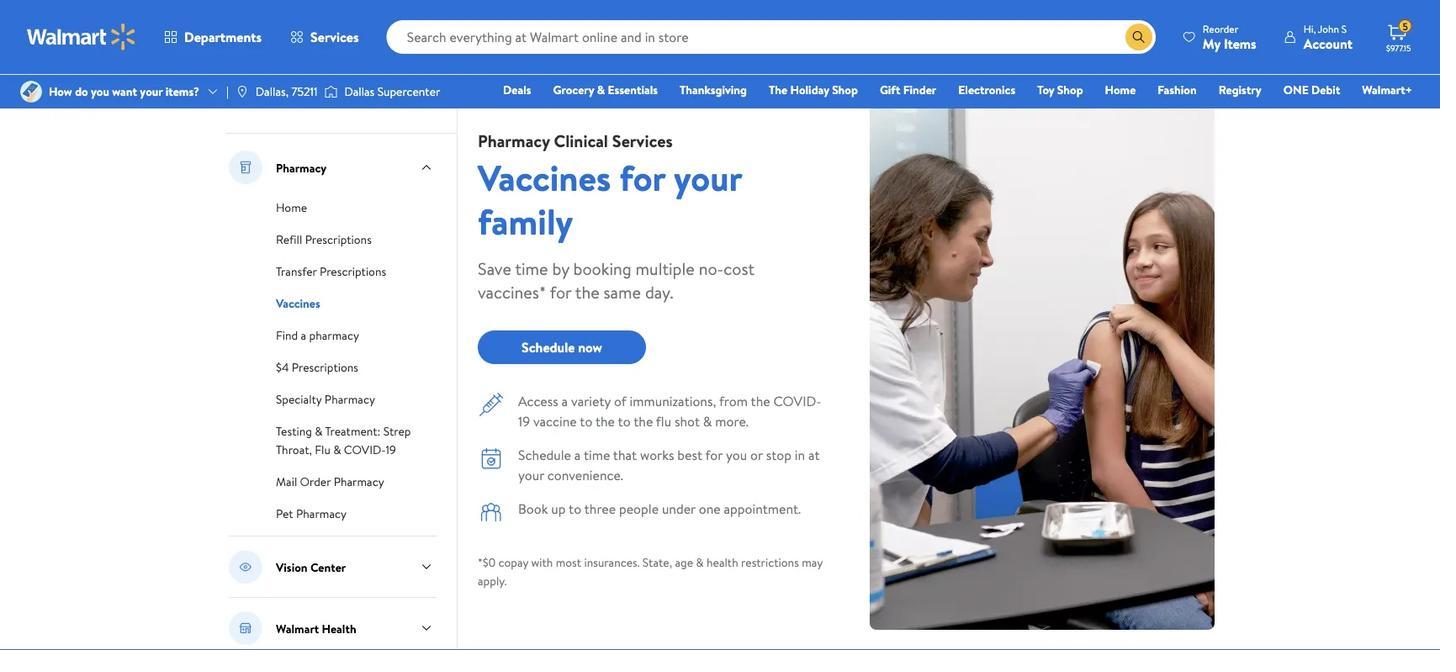 Task type: vqa. For each thing, say whether or not it's contained in the screenshot.
the left (7)
no



Task type: locate. For each thing, give the bounding box(es) containing it.
covid- for &
[[344, 442, 386, 458]]

prescriptions for refill prescriptions
[[305, 231, 372, 248]]

*$0
[[478, 554, 496, 571]]

want
[[112, 83, 137, 100]]

reorder
[[1203, 21, 1239, 36]]

services button
[[276, 17, 373, 57]]

the left flu
[[634, 412, 653, 431]]

19 inside the access a variety of immunizations, from the covid- 19 vaccine to the to the flu shot & more.
[[518, 412, 530, 431]]

1 vertical spatial services
[[612, 129, 673, 152]]

0 vertical spatial time
[[515, 257, 548, 280]]

vaccines link
[[276, 294, 320, 312]]

vaccines down transfer
[[276, 295, 320, 312]]

health
[[225, 92, 270, 113], [322, 620, 356, 637]]

0 vertical spatial schedule
[[522, 338, 575, 357]]

vaccines down the clinical
[[478, 153, 611, 202]]

your
[[140, 83, 163, 100], [674, 153, 742, 202], [518, 466, 544, 485]]

holiday
[[790, 82, 829, 98]]

0 vertical spatial a
[[301, 327, 306, 344]]

vision
[[276, 559, 308, 575]]

covid-
[[774, 392, 822, 411], [344, 442, 386, 458]]

0 vertical spatial services
[[311, 28, 359, 46]]

health left "75211"
[[225, 92, 270, 113]]

shop inside 'link'
[[832, 82, 858, 98]]

a for pharmacy
[[301, 327, 306, 344]]

time up "convenience."
[[584, 446, 610, 464]]

 image for dallas, 75211
[[235, 85, 249, 98]]

1 shop from the left
[[832, 82, 858, 98]]

or
[[750, 446, 763, 464]]

1 vertical spatial your
[[674, 153, 742, 202]]

schedule left now at the bottom left
[[522, 338, 575, 357]]

1 horizontal spatial shop
[[1057, 82, 1083, 98]]

pet pharmacy link
[[276, 504, 347, 522]]

& left "75211"
[[273, 92, 284, 113]]

1 vertical spatial you
[[726, 446, 747, 464]]

1 vertical spatial 19
[[386, 442, 396, 458]]

0 horizontal spatial health
[[225, 92, 270, 113]]

walmart+ link
[[1355, 81, 1420, 99]]

& inside 'link'
[[597, 82, 605, 98]]

fashion link
[[1150, 81, 1205, 99]]

one debit
[[1284, 82, 1341, 98]]

do
[[75, 83, 88, 100]]

you left or
[[726, 446, 747, 464]]

0 horizontal spatial services
[[311, 28, 359, 46]]

up
[[551, 500, 566, 518]]

pharmacy down deals
[[478, 129, 550, 152]]

0 vertical spatial 19
[[518, 412, 530, 431]]

0 horizontal spatial a
[[301, 327, 306, 344]]

registry
[[1219, 82, 1262, 98]]

5
[[1403, 19, 1408, 33]]

 image right "75211"
[[324, 83, 338, 100]]

most
[[556, 554, 581, 571]]

services up dallas
[[311, 28, 359, 46]]

pet
[[276, 506, 293, 522]]

prescriptions down refill prescriptions
[[320, 263, 386, 280]]

1 horizontal spatial a
[[562, 392, 568, 411]]

1 vertical spatial home
[[276, 199, 307, 216]]

19 inside testing & treatment: strep throat, flu & covid-19
[[386, 442, 396, 458]]

prescriptions inside "link"
[[320, 263, 386, 280]]

shop
[[832, 82, 858, 98], [1057, 82, 1083, 98]]

vision center image
[[229, 550, 262, 584]]

2 shop from the left
[[1057, 82, 1083, 98]]

1 vertical spatial home link
[[276, 198, 307, 216]]

services inside popup button
[[311, 28, 359, 46]]

thanksgiving
[[680, 82, 747, 98]]

account
[[1304, 34, 1353, 53]]

pharmacy right the order
[[334, 474, 384, 490]]

1 horizontal spatial for
[[620, 153, 665, 202]]

time left by
[[515, 257, 548, 280]]

0 horizontal spatial 19
[[386, 442, 396, 458]]

the
[[769, 82, 788, 98]]

hi,
[[1304, 21, 1316, 36]]

save
[[478, 257, 511, 280]]

0 horizontal spatial shop
[[832, 82, 858, 98]]

a inside the access a variety of immunizations, from the covid- 19 vaccine to the to the flu shot & more.
[[562, 392, 568, 411]]

0 horizontal spatial  image
[[235, 85, 249, 98]]

schedule
[[522, 338, 575, 357], [518, 446, 571, 464]]

vaccines
[[478, 153, 611, 202], [276, 295, 320, 312]]

1 horizontal spatial time
[[584, 446, 610, 464]]

home link
[[1098, 81, 1144, 99], [276, 198, 307, 216]]

a right find
[[301, 327, 306, 344]]

of
[[614, 392, 627, 411]]

0 vertical spatial prescriptions
[[305, 231, 372, 248]]

the right the from
[[751, 392, 770, 411]]

covid- inside the access a variety of immunizations, from the covid- 19 vaccine to the to the flu shot & more.
[[774, 392, 822, 411]]

& right age
[[696, 554, 704, 571]]

prescriptions up the specialty pharmacy link
[[292, 359, 358, 376]]

2 vertical spatial for
[[706, 446, 723, 464]]

the
[[575, 280, 600, 304], [751, 392, 770, 411], [596, 412, 615, 431], [634, 412, 653, 431]]

save time by booking multiple no-cost vaccines* for the same day.
[[478, 257, 755, 304]]

a inside 'link'
[[301, 327, 306, 344]]

0 horizontal spatial home
[[276, 199, 307, 216]]

finder
[[903, 82, 937, 98]]

items?
[[165, 83, 199, 100]]

refill prescriptions
[[276, 231, 372, 248]]

& inside the access a variety of immunizations, from the covid- 19 vaccine to the to the flu shot & more.
[[703, 412, 712, 431]]

access a variety of immunizations, from the covid- 19 vaccine to the to the flu shot & more.
[[518, 392, 822, 431]]

0 vertical spatial home
[[1105, 82, 1136, 98]]

mail
[[276, 474, 297, 490]]

 image
[[20, 81, 42, 103]]

2 vertical spatial a
[[574, 446, 581, 464]]

0 vertical spatial vaccines
[[478, 153, 611, 202]]

1 horizontal spatial vaccines
[[478, 153, 611, 202]]

vaccines*
[[478, 280, 546, 304]]

schedule now
[[522, 338, 602, 357]]

for inside save time by booking multiple no-cost vaccines* for the same day.
[[550, 280, 572, 304]]

0 horizontal spatial you
[[91, 83, 109, 100]]

electronics link
[[951, 81, 1023, 99]]

0 vertical spatial for
[[620, 153, 665, 202]]

0 horizontal spatial time
[[515, 257, 548, 280]]

search icon image
[[1132, 30, 1146, 44]]

1 horizontal spatial services
[[612, 129, 673, 152]]

for
[[620, 153, 665, 202], [550, 280, 572, 304], [706, 446, 723, 464]]

people
[[619, 500, 659, 518]]

1 vertical spatial time
[[584, 446, 610, 464]]

1 vertical spatial for
[[550, 280, 572, 304]]

$977.15
[[1387, 42, 1411, 53]]

you
[[91, 83, 109, 100], [726, 446, 747, 464]]

& right shot
[[703, 412, 712, 431]]

to
[[580, 412, 593, 431], [618, 412, 631, 431], [569, 500, 581, 518]]

supercenter
[[377, 83, 440, 100]]

for inside pharmacy clinical services vaccines for your family
[[620, 153, 665, 202]]

1 horizontal spatial health
[[322, 620, 356, 637]]

schedule inside schedule a time that works best for you or stop in at your convenience.
[[518, 446, 571, 464]]

a inside schedule a time that works best for you or stop in at your convenience.
[[574, 446, 581, 464]]

1 horizontal spatial your
[[518, 466, 544, 485]]

 image
[[324, 83, 338, 100], [235, 85, 249, 98]]

1 vertical spatial prescriptions
[[320, 263, 386, 280]]

 image right |
[[235, 85, 249, 98]]

a up "convenience."
[[574, 446, 581, 464]]

the down variety
[[596, 412, 615, 431]]

covid- down treatment:
[[344, 442, 386, 458]]

you right do
[[91, 83, 109, 100]]

home link up refill
[[276, 198, 307, 216]]

1 horizontal spatial  image
[[324, 83, 338, 100]]

1 horizontal spatial home
[[1105, 82, 1136, 98]]

0 horizontal spatial vaccines
[[276, 295, 320, 312]]

2 horizontal spatial a
[[574, 446, 581, 464]]

0 vertical spatial health
[[225, 92, 270, 113]]

shop right toy
[[1057, 82, 1083, 98]]

refill prescriptions link
[[276, 230, 372, 248]]

home link down search icon
[[1098, 81, 1144, 99]]

walmart image
[[27, 24, 136, 50]]

19 down strep
[[386, 442, 396, 458]]

& right grocery
[[597, 82, 605, 98]]

with
[[531, 554, 553, 571]]

2 vertical spatial your
[[518, 466, 544, 485]]

1 horizontal spatial 19
[[518, 412, 530, 431]]

deals
[[503, 82, 531, 98]]

home up refill
[[276, 199, 307, 216]]

s
[[1342, 21, 1347, 36]]

find a pharmacy
[[276, 327, 359, 344]]

19
[[518, 412, 530, 431], [386, 442, 396, 458]]

 image for dallas supercenter
[[324, 83, 338, 100]]

schedule inside button
[[522, 338, 575, 357]]

your inside pharmacy clinical services vaccines for your family
[[674, 153, 742, 202]]

access a variety of immunizations, from the covid-19 vaccine to the to the flu shot and more. image
[[478, 391, 505, 418]]

2 vertical spatial prescriptions
[[292, 359, 358, 376]]

testing & treatment: strep throat, flu & covid-19
[[276, 423, 411, 458]]

gift
[[880, 82, 901, 98]]

mail order pharmacy
[[276, 474, 384, 490]]

0 horizontal spatial for
[[550, 280, 572, 304]]

find a pharmacy link
[[276, 326, 359, 344]]

access
[[518, 392, 558, 411]]

schedule for schedule now
[[522, 338, 575, 357]]

2 horizontal spatial for
[[706, 446, 723, 464]]

in
[[795, 446, 805, 464]]

the left same
[[575, 280, 600, 304]]

how do you want your items?
[[49, 83, 199, 100]]

home inside "link"
[[1105, 82, 1136, 98]]

flu
[[656, 412, 671, 431]]

services down essentials
[[612, 129, 673, 152]]

age
[[675, 554, 693, 571]]

0 vertical spatial you
[[91, 83, 109, 100]]

0 horizontal spatial home link
[[276, 198, 307, 216]]

0 horizontal spatial covid-
[[344, 442, 386, 458]]

1 vertical spatial covid-
[[344, 442, 386, 458]]

toy shop
[[1038, 82, 1083, 98]]

0 horizontal spatial your
[[140, 83, 163, 100]]

1 vertical spatial vaccines
[[276, 295, 320, 312]]

vaccines inside pharmacy clinical services vaccines for your family
[[478, 153, 611, 202]]

0 vertical spatial covid-
[[774, 392, 822, 411]]

schedule down vaccine
[[518, 446, 571, 464]]

testing
[[276, 423, 312, 440]]

toy
[[1038, 82, 1055, 98]]

the holiday shop link
[[761, 81, 866, 99]]

19 for access a variety of immunizations, from the covid- 19 vaccine to the to the flu shot & more.
[[518, 412, 530, 431]]

1 horizontal spatial covid-
[[774, 392, 822, 411]]

insurances.
[[584, 554, 640, 571]]

19 down "access"
[[518, 412, 530, 431]]

essentials
[[608, 82, 658, 98]]

covid- inside testing & treatment: strep throat, flu & covid-19
[[344, 442, 386, 458]]

grocery
[[553, 82, 594, 98]]

pharmacy
[[478, 129, 550, 152], [276, 159, 327, 176], [325, 391, 375, 408], [334, 474, 384, 490], [296, 506, 347, 522]]

1 vertical spatial schedule
[[518, 446, 571, 464]]

0 vertical spatial home link
[[1098, 81, 1144, 99]]

time inside save time by booking multiple no-cost vaccines* for the same day.
[[515, 257, 548, 280]]

covid- up in
[[774, 392, 822, 411]]

a up vaccine
[[562, 392, 568, 411]]

2 horizontal spatial your
[[674, 153, 742, 202]]

schedule a time that works best for you or stop in at your convenience.
[[518, 446, 820, 485]]

1 horizontal spatial you
[[726, 446, 747, 464]]

Walmart Site-Wide search field
[[387, 20, 1156, 54]]

1 vertical spatial a
[[562, 392, 568, 411]]

home down search icon
[[1105, 82, 1136, 98]]

prescriptions up transfer prescriptions "link"
[[305, 231, 372, 248]]

shop right holiday
[[832, 82, 858, 98]]

health right "walmart"
[[322, 620, 356, 637]]



Task type: describe. For each thing, give the bounding box(es) containing it.
schedule for schedule a time that works best for you or stop in at your convenience.
[[518, 446, 571, 464]]

strep
[[383, 423, 411, 440]]

reorder my items
[[1203, 21, 1257, 53]]

wellness
[[287, 92, 344, 113]]

may
[[802, 554, 823, 571]]

stop
[[766, 446, 792, 464]]

to right up
[[569, 500, 581, 518]]

schedule now button
[[478, 331, 646, 364]]

book up to three people under one appointment.
[[518, 500, 801, 518]]

book
[[518, 500, 548, 518]]

day.
[[645, 280, 673, 304]]

walmart
[[276, 620, 319, 637]]

under
[[662, 500, 696, 518]]

services inside pharmacy clinical services vaccines for your family
[[612, 129, 673, 152]]

cost
[[724, 257, 755, 280]]

prescriptions for transfer prescriptions
[[320, 263, 386, 280]]

specialty pharmacy
[[276, 391, 375, 408]]

apply.
[[478, 573, 507, 589]]

to down variety
[[580, 412, 593, 431]]

gift finder
[[880, 82, 937, 98]]

pharmacy
[[309, 327, 359, 344]]

time inside schedule a time that works best for you or stop in at your convenience.
[[584, 446, 610, 464]]

covid- for the
[[774, 392, 822, 411]]

three
[[584, 500, 616, 518]]

to down of at the bottom of page
[[618, 412, 631, 431]]

|
[[226, 83, 229, 100]]

multiple
[[636, 257, 695, 280]]

thanksgiving link
[[672, 81, 755, 99]]

immunizations,
[[630, 392, 716, 411]]

registry link
[[1211, 81, 1269, 99]]

pharmacy right pharmacy "icon"
[[276, 159, 327, 176]]

$4 prescriptions
[[276, 359, 358, 376]]

19 for testing & treatment: strep throat, flu & covid-19
[[386, 442, 396, 458]]

specialty pharmacy link
[[276, 390, 375, 408]]

booking
[[573, 257, 632, 280]]

schedule a time that works best for you or stop in at your convenience. image
[[478, 445, 505, 472]]

at
[[808, 446, 820, 464]]

now
[[578, 338, 602, 357]]

$4
[[276, 359, 289, 376]]

the inside save time by booking multiple no-cost vaccines* for the same day.
[[575, 280, 600, 304]]

pharmacy down the order
[[296, 506, 347, 522]]

departments
[[184, 28, 262, 46]]

mail order pharmacy link
[[276, 472, 384, 491]]

a for variety
[[562, 392, 568, 411]]

departments button
[[150, 17, 276, 57]]

deals link
[[496, 81, 539, 99]]

dallas, 75211
[[256, 83, 318, 100]]

vision center
[[276, 559, 346, 575]]

transfer
[[276, 263, 317, 280]]

you inside schedule a time that works best for you or stop in at your convenience.
[[726, 446, 747, 464]]

that
[[613, 446, 637, 464]]

from
[[719, 392, 748, 411]]

state,
[[643, 554, 672, 571]]

& up 'flu' at left bottom
[[315, 423, 323, 440]]

john
[[1318, 21, 1339, 36]]

walmart health
[[276, 620, 356, 637]]

hi, john s account
[[1304, 21, 1353, 53]]

& right 'flu' at left bottom
[[333, 442, 341, 458]]

fashion
[[1158, 82, 1197, 98]]

1 vertical spatial health
[[322, 620, 356, 637]]

pharmacy up treatment:
[[325, 391, 375, 408]]

clinical
[[554, 129, 608, 152]]

a for time
[[574, 446, 581, 464]]

best
[[678, 446, 703, 464]]

items
[[1224, 34, 1257, 53]]

1 horizontal spatial home link
[[1098, 81, 1144, 99]]

walmart health image
[[229, 612, 262, 645]]

transfer prescriptions link
[[276, 262, 386, 280]]

health & wellness
[[225, 92, 344, 113]]

*$0 copay with most insurances. state, age & health restrictions may apply.
[[478, 554, 823, 589]]

how
[[49, 83, 72, 100]]

pet pharmacy
[[276, 506, 347, 522]]

dallas supercenter
[[344, 83, 440, 100]]

walmart+
[[1362, 82, 1413, 98]]

no-
[[699, 257, 724, 280]]

your inside schedule a time that works best for you or stop in at your convenience.
[[518, 466, 544, 485]]

& inside *$0 copay with most insurances. state, age & health restrictions may apply.
[[696, 554, 704, 571]]

one debit link
[[1276, 81, 1348, 99]]

the holiday shop
[[769, 82, 858, 98]]

pharmacy inside pharmacy clinical services vaccines for your family
[[478, 129, 550, 152]]

family
[[478, 196, 573, 246]]

debit
[[1312, 82, 1341, 98]]

same
[[604, 280, 641, 304]]

flu
[[315, 442, 330, 458]]

works
[[640, 446, 674, 464]]

pharmacy image
[[229, 151, 262, 184]]

treatment:
[[325, 423, 381, 440]]

restrictions
[[741, 554, 799, 571]]

center
[[310, 559, 346, 575]]

order
[[300, 474, 331, 490]]

prescriptions for $4 prescriptions
[[292, 359, 358, 376]]

copay
[[498, 554, 528, 571]]

vaccine
[[533, 412, 577, 431]]

by
[[552, 257, 569, 280]]

pharmacy clinical services vaccines for your family
[[478, 129, 742, 246]]

$4 prescriptions link
[[276, 358, 358, 376]]

Search search field
[[387, 20, 1156, 54]]

variety
[[571, 392, 611, 411]]

grocery & essentials link
[[546, 81, 666, 99]]

for inside schedule a time that works best for you or stop in at your convenience.
[[706, 446, 723, 464]]

book up to three people under one appointment. image
[[478, 499, 505, 526]]

0 vertical spatial your
[[140, 83, 163, 100]]



